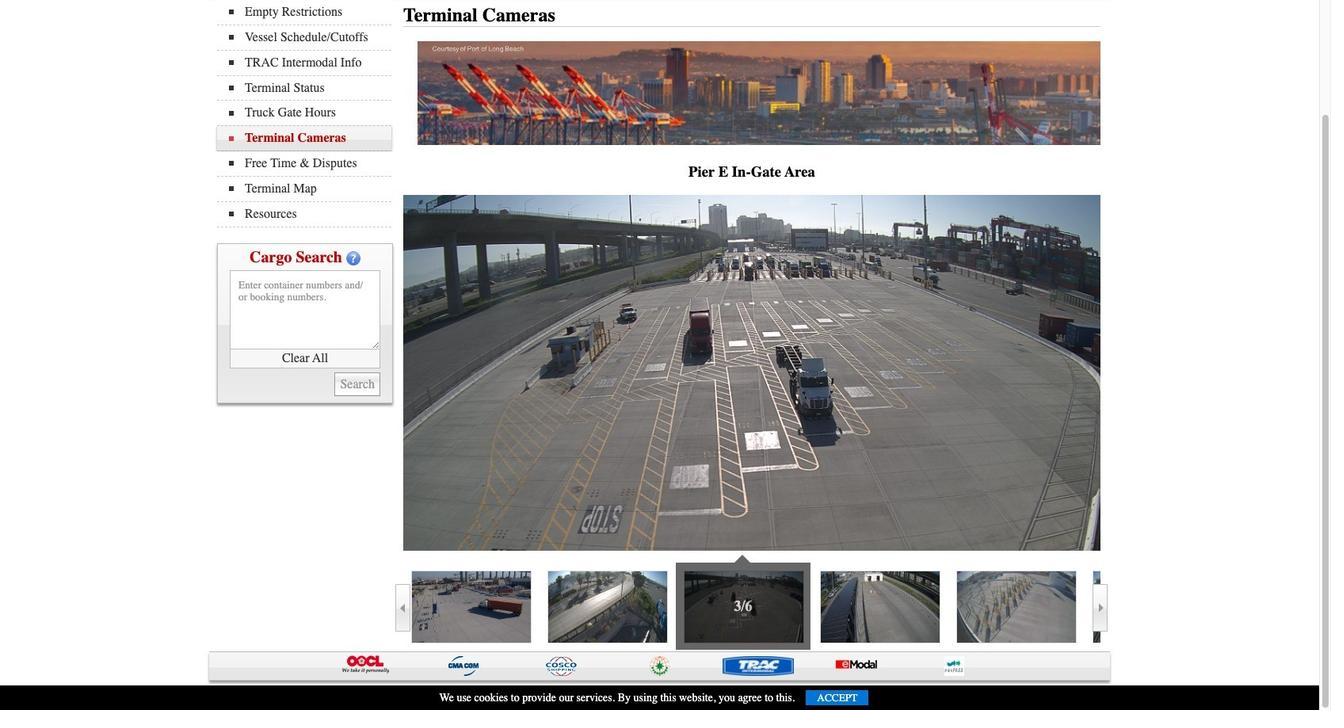 Task type: vqa. For each thing, say whether or not it's contained in the screenshot.
technology,
no



Task type: locate. For each thing, give the bounding box(es) containing it.
None submit
[[335, 372, 380, 396]]

menu bar
[[217, 0, 400, 227]]



Task type: describe. For each thing, give the bounding box(es) containing it.
Enter container numbers and/ or booking numbers.  text field
[[230, 270, 380, 349]]



